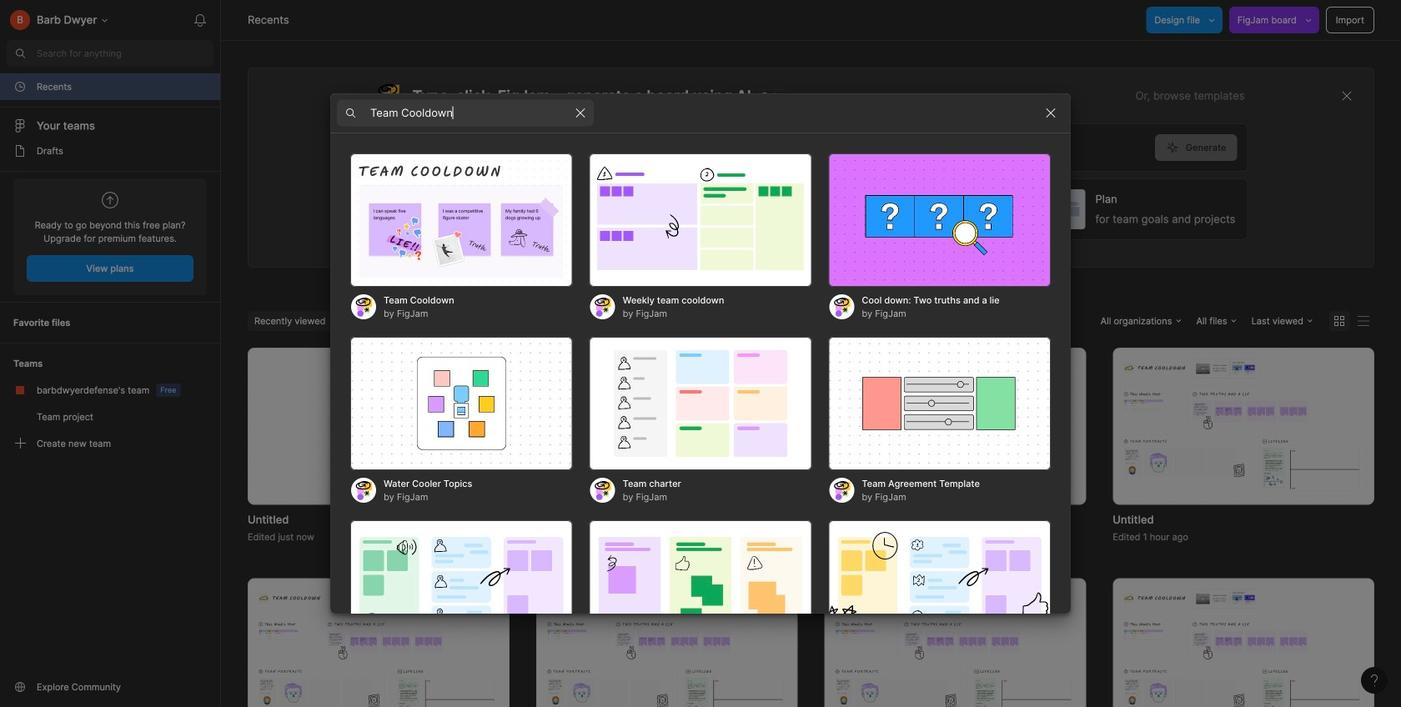 Task type: locate. For each thing, give the bounding box(es) containing it.
weekly team cooldown image
[[589, 153, 812, 287]]

cool down: two truths and a lie image
[[828, 153, 1051, 287]]

water cooler topics image
[[350, 337, 573, 470]]

search 32 image
[[7, 40, 33, 67]]

file thumbnail image
[[544, 358, 789, 494], [833, 358, 1078, 494], [1121, 358, 1366, 494], [256, 589, 501, 707], [544, 589, 789, 707], [833, 589, 1078, 707], [1121, 589, 1366, 707]]

dialog
[[330, 93, 1071, 707]]

team meeting agenda image
[[828, 520, 1051, 654]]

team weekly image
[[350, 520, 573, 654]]

team charter image
[[589, 337, 812, 470]]

Ex: A weekly team meeting, starting with an ice breaker field
[[375, 124, 1155, 171]]

page 16 image
[[13, 144, 27, 158]]

team stand up image
[[589, 520, 812, 654]]



Task type: describe. For each thing, give the bounding box(es) containing it.
community 16 image
[[13, 681, 27, 694]]

Search templates text field
[[370, 103, 567, 123]]

recent 16 image
[[13, 80, 27, 93]]

bell 32 image
[[187, 7, 214, 33]]

Search for anything text field
[[37, 47, 214, 60]]

team agreement template image
[[828, 337, 1051, 470]]

team cooldown image
[[350, 153, 573, 287]]



Task type: vqa. For each thing, say whether or not it's contained in the screenshot.
Ex: A weekly team meeting, starting with an ice breaker field
yes



